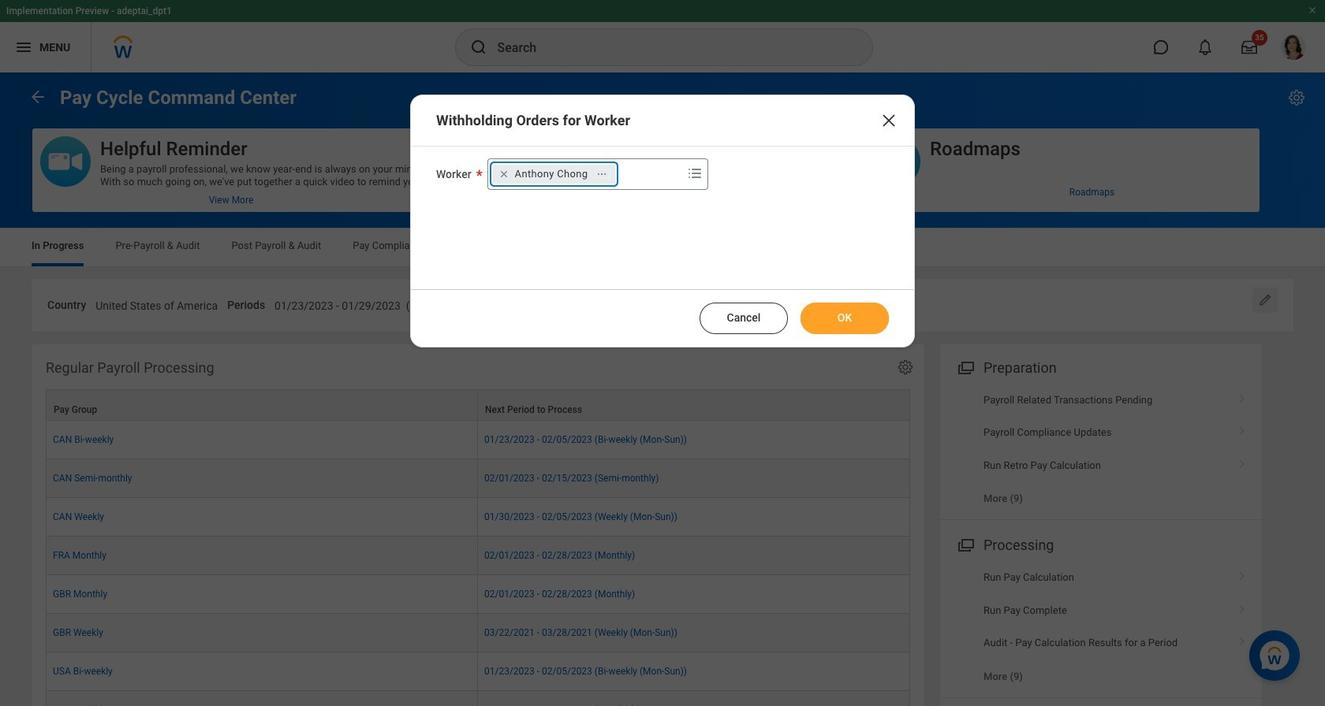 Task type: vqa. For each thing, say whether or not it's contained in the screenshot.
middle Modeling
no



Task type: describe. For each thing, give the bounding box(es) containing it.
2 chevron right image from the top
[[1232, 599, 1253, 615]]

related actions image
[[597, 169, 608, 180]]

previous page image
[[28, 87, 47, 106]]

close environment banner image
[[1308, 6, 1317, 15]]

4 chevron right image from the top
[[1232, 632, 1253, 648]]

2 chevron right image from the top
[[1232, 421, 1253, 437]]

x image
[[879, 111, 898, 130]]

3 chevron right image from the top
[[1232, 567, 1253, 582]]

menu group image
[[954, 356, 976, 378]]

list for menu group image on the bottom
[[940, 384, 1262, 515]]

8 row from the top
[[46, 653, 910, 692]]

3 row from the top
[[46, 460, 910, 498]]

2 row from the top
[[46, 421, 910, 460]]

7 row from the top
[[46, 614, 910, 653]]

anthony chong, press delete to clear value. option
[[493, 165, 615, 184]]

notifications large image
[[1197, 39, 1213, 55]]

6 row from the top
[[46, 576, 910, 614]]



Task type: locate. For each thing, give the bounding box(es) containing it.
profile logan mcneil element
[[1271, 30, 1316, 65]]

row
[[46, 390, 910, 421], [46, 421, 910, 460], [46, 460, 910, 498], [46, 498, 910, 537], [46, 537, 910, 576], [46, 576, 910, 614], [46, 614, 910, 653], [46, 653, 910, 692], [46, 692, 910, 707]]

chevron right image
[[1232, 389, 1253, 404], [1232, 421, 1253, 437], [1232, 567, 1253, 582], [1232, 632, 1253, 648]]

1 row from the top
[[46, 390, 910, 421]]

anthony chong element
[[515, 167, 588, 181]]

list
[[940, 384, 1262, 515], [940, 562, 1262, 693]]

tab list
[[16, 229, 1309, 267]]

1 list from the top
[[940, 384, 1262, 515]]

edit image
[[1257, 293, 1273, 308]]

main content
[[0, 73, 1325, 707]]

0 vertical spatial list
[[940, 384, 1262, 515]]

inbox large image
[[1242, 39, 1257, 55]]

prompts image
[[685, 164, 704, 183]]

banner
[[0, 0, 1325, 73]]

configure this page image
[[1287, 88, 1306, 107]]

4 row from the top
[[46, 498, 910, 537]]

1 chevron right image from the top
[[1232, 454, 1253, 470]]

regular payroll processing element
[[32, 344, 924, 707]]

2 list from the top
[[940, 562, 1262, 693]]

1 vertical spatial chevron right image
[[1232, 599, 1253, 615]]

None text field
[[275, 290, 503, 318]]

9 row from the top
[[46, 692, 910, 707]]

menu group image
[[954, 534, 976, 556]]

1 vertical spatial list
[[940, 562, 1262, 693]]

search image
[[469, 38, 488, 57]]

0 vertical spatial chevron right image
[[1232, 454, 1253, 470]]

chevron right image
[[1232, 454, 1253, 470], [1232, 599, 1253, 615]]

None text field
[[96, 290, 218, 318], [726, 290, 873, 318], [96, 290, 218, 318], [726, 290, 873, 318]]

5 row from the top
[[46, 537, 910, 576]]

x small image
[[496, 166, 512, 182]]

dialog
[[410, 95, 915, 348]]

list for menu group icon
[[940, 562, 1262, 693]]

1 chevron right image from the top
[[1232, 389, 1253, 404]]



